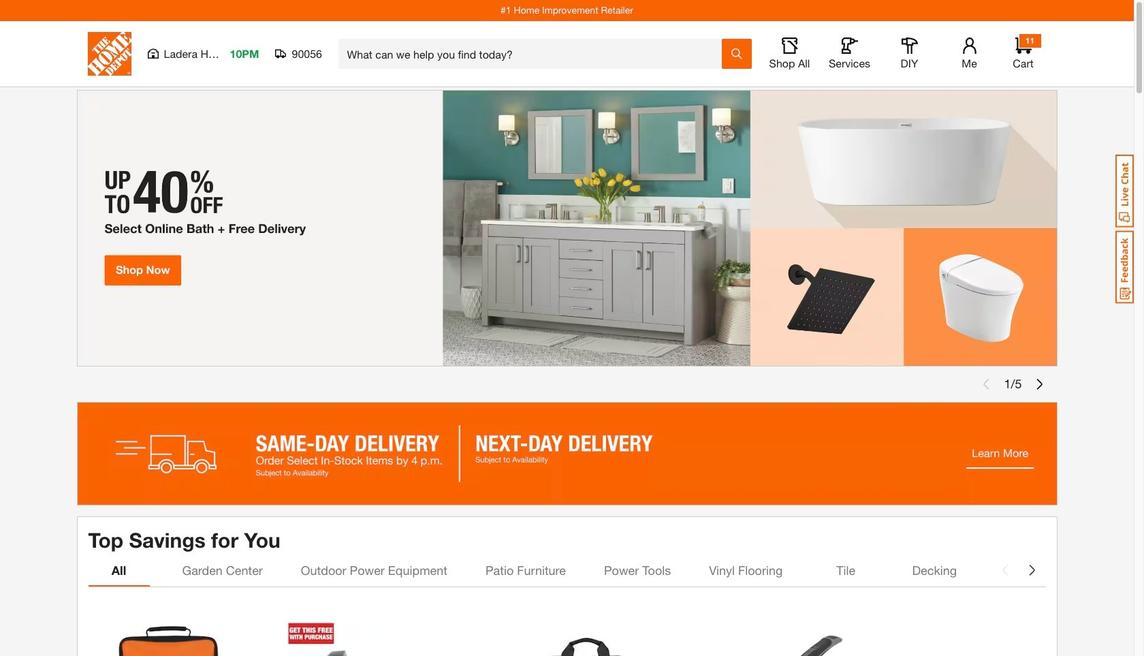 Task type: vqa. For each thing, say whether or not it's contained in the screenshot.
digital-endcap-tabs tab list
yes



Task type: locate. For each thing, give the bounding box(es) containing it.
m18 18-volt 5.0 ah lithium-ion xc extended capacity battery pack image
[[282, 603, 465, 656]]

13may2024-mw16-hp-bau-hero1-bath-up to 40% off select online bath + free delivery image
[[77, 90, 1058, 366]]

live chat image
[[1116, 155, 1134, 228]]

feedback link image
[[1116, 230, 1134, 304]]

sponsored banner image
[[77, 402, 1058, 505]]

18v lithium-ion (2) 4.0 ah battery starter kit with charger and bag image
[[88, 603, 271, 656]]



Task type: describe. For each thing, give the bounding box(es) containing it.
What can we help you find today? search field
[[347, 40, 721, 68]]

scroll button right image
[[1027, 565, 1038, 576]]

m12 fuel 12-volt lithium-ion brushless cordless hammer drill and impact driver combo kit w/2 batteries and bag (2-tool) image
[[476, 603, 659, 656]]

digital-endcap-tabs tab list
[[88, 554, 992, 586]]

daytona stainless steel outdoor kitchen griddle spatula image
[[669, 603, 852, 656]]

next slide image
[[1035, 379, 1045, 389]]

this is the first slide image
[[981, 379, 992, 389]]

the home depot logo image
[[88, 32, 131, 76]]



